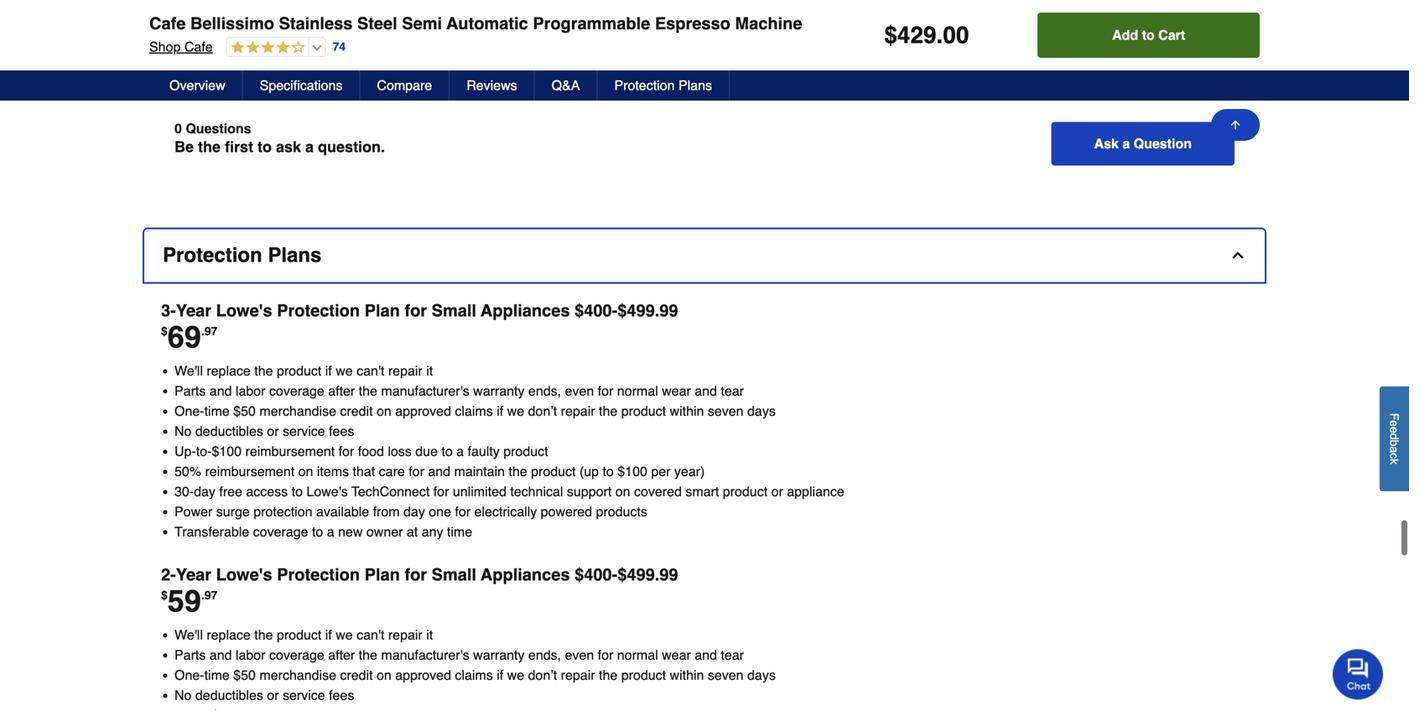 Task type: locate. For each thing, give the bounding box(es) containing it.
cafe up 'shop'
[[149, 14, 186, 33]]

$400- inside 3-year lowe's protection plan for small appliances $400-$499.99 $ 69 . 97
[[575, 301, 618, 320]]

lowe's down items on the left of page
[[307, 484, 348, 500]]

2 service from the top
[[283, 688, 325, 703]]

1 $499.99 from the top
[[618, 301, 678, 320]]

. inside "2-year lowe's protection plan for small appliances $400-$499.99 $ 59 . 97"
[[201, 589, 204, 602]]

0 vertical spatial seven
[[708, 403, 744, 419]]

protection plans for topmost "protection plans" button
[[614, 78, 712, 93]]

arrow up image
[[1229, 118, 1242, 132]]

the
[[198, 138, 221, 156], [254, 363, 273, 379], [359, 383, 377, 399], [599, 403, 618, 419], [509, 464, 527, 479], [254, 627, 273, 643], [359, 648, 377, 663], [599, 668, 618, 683]]

to right add
[[1142, 27, 1155, 43]]

we'll inside we'll replace the product if we can't repair it parts and labor coverage after the manufacturer's warranty ends, even for normal wear and tear one-time $50 merchandise credit on approved claims if we don't repair the product within seven days no deductibles or service fees up-to-$100 reimbursement for food loss due to a faulty product 50% reimbursement on items that care for and maintain the product (up to $100 per year) 30-day free access to lowe's techconnect for unlimited technical support on covered smart product or appliance power surge protection available from day one for electrically powered products transferable coverage to a new owner at any time
[[174, 363, 203, 379]]

seven inside we'll replace the product if we can't repair it parts and labor coverage after the manufacturer's warranty ends, even for normal wear and tear one-time $50 merchandise credit on approved claims if we don't repair the product within seven days no deductibles or service fees up-to-$100 reimbursement for food loss due to a faulty product 50% reimbursement on items that care for and maintain the product (up to $100 per year) 30-day free access to lowe's techconnect for unlimited technical support on covered smart product or appliance power surge protection available from day one for electrically powered products transferable coverage to a new owner at any time
[[708, 403, 744, 419]]

1 vertical spatial coverage
[[253, 524, 308, 540]]

tear
[[721, 383, 744, 399], [721, 648, 744, 663]]

appliances inside 3-year lowe's protection plan for small appliances $400-$499.99 $ 69 . 97
[[481, 301, 570, 320]]

1 vertical spatial $400-
[[575, 565, 618, 585]]

specifications
[[260, 78, 343, 93]]

normal inside the we'll replace the product if we can't repair it parts and labor coverage after the manufacturer's warranty ends, even for normal wear and tear one-time $50 merchandise credit on approved claims if we don't repair the product within seven days no deductibles or service fees
[[617, 648, 658, 663]]

question
[[1134, 136, 1192, 151]]

$ 429 . 00
[[884, 22, 969, 49]]

0 horizontal spatial protection plans
[[163, 244, 322, 267]]

1 vertical spatial seven
[[708, 668, 744, 683]]

we'll
[[174, 363, 203, 379], [174, 627, 203, 643]]

2 deductibles from the top
[[195, 688, 263, 703]]

1 one- from the top
[[174, 403, 204, 419]]

1 vertical spatial plans
[[268, 244, 322, 267]]

it down "2-year lowe's protection plan for small appliances $400-$499.99 $ 59 . 97"
[[426, 627, 433, 643]]

2 ends, from the top
[[528, 648, 561, 663]]

0 vertical spatial tear
[[721, 383, 744, 399]]

2 vertical spatial coverage
[[269, 648, 324, 663]]

1 within from the top
[[670, 403, 704, 419]]

0 vertical spatial reimbursement
[[245, 444, 335, 459]]

1 vertical spatial cafe
[[184, 39, 213, 55]]

2 wear from the top
[[662, 648, 691, 663]]

plan for 69
[[365, 301, 400, 320]]

days inside the we'll replace the product if we can't repair it parts and labor coverage after the manufacturer's warranty ends, even for normal wear and tear one-time $50 merchandise credit on approved claims if we don't repair the product within seven days no deductibles or service fees
[[747, 668, 776, 683]]

e
[[1388, 421, 1401, 427], [1388, 427, 1401, 434]]

protection plans
[[614, 78, 712, 93], [163, 244, 322, 267]]

if
[[325, 363, 332, 379], [497, 403, 503, 419], [325, 627, 332, 643], [497, 668, 503, 683]]

2 warranty from the top
[[473, 648, 525, 663]]

from
[[373, 504, 400, 520]]

1 appliances from the top
[[481, 301, 570, 320]]

can't inside we'll replace the product if we can't repair it parts and labor coverage after the manufacturer's warranty ends, even for normal wear and tear one-time $50 merchandise credit on approved claims if we don't repair the product within seven days no deductibles or service fees up-to-$100 reimbursement for food loss due to a faulty product 50% reimbursement on items that care for and maintain the product (up to $100 per year) 30-day free access to lowe's techconnect for unlimited technical support on covered smart product or appliance power surge protection available from day one for electrically powered products transferable coverage to a new owner at any time
[[357, 363, 385, 379]]

lowe's down transferable
[[216, 565, 272, 585]]

year inside 3-year lowe's protection plan for small appliances $400-$499.99 $ 69 . 97
[[176, 301, 211, 320]]

within inside the we'll replace the product if we can't repair it parts and labor coverage after the manufacturer's warranty ends, even for normal wear and tear one-time $50 merchandise credit on approved claims if we don't repair the product within seven days no deductibles or service fees
[[670, 668, 704, 683]]

1 tear from the top
[[721, 383, 744, 399]]

we'll inside the we'll replace the product if we can't repair it parts and labor coverage after the manufacturer's warranty ends, even for normal wear and tear one-time $50 merchandise credit on approved claims if we don't repair the product within seven days no deductibles or service fees
[[174, 627, 203, 643]]

1 vertical spatial $50
[[233, 668, 256, 683]]

plan inside "2-year lowe's protection plan for small appliances $400-$499.99 $ 59 . 97"
[[365, 565, 400, 585]]

e up d
[[1388, 421, 1401, 427]]

manufacturer's up "due" on the bottom left
[[381, 383, 470, 399]]

1 horizontal spatial protection plans
[[614, 78, 712, 93]]

we'll down 69
[[174, 363, 203, 379]]

$50 inside we'll replace the product if we can't repair it parts and labor coverage after the manufacturer's warranty ends, even for normal wear and tear one-time $50 merchandise credit on approved claims if we don't repair the product within seven days no deductibles or service fees up-to-$100 reimbursement for food loss due to a faulty product 50% reimbursement on items that care for and maintain the product (up to $100 per year) 30-day free access to lowe's techconnect for unlimited technical support on covered smart product or appliance power surge protection available from day one for electrically powered products transferable coverage to a new owner at any time
[[233, 403, 256, 419]]

techconnect
[[352, 484, 430, 500]]

wear inside the we'll replace the product if we can't repair it parts and labor coverage after the manufacturer's warranty ends, even for normal wear and tear one-time $50 merchandise credit on approved claims if we don't repair the product within seven days no deductibles or service fees
[[662, 648, 691, 663]]

it inside the we'll replace the product if we can't repair it parts and labor coverage after the manufacturer's warranty ends, even for normal wear and tear one-time $50 merchandise credit on approved claims if we don't repair the product within seven days no deductibles or service fees
[[426, 627, 433, 643]]

0 vertical spatial lowe's
[[216, 301, 272, 320]]

0 vertical spatial 97
[[204, 325, 218, 338]]

2 $50 from the top
[[233, 668, 256, 683]]

0 vertical spatial labor
[[236, 383, 266, 399]]

approved down "2-year lowe's protection plan for small appliances $400-$499.99 $ 59 . 97"
[[395, 668, 451, 683]]

1 vertical spatial $499.99
[[618, 565, 678, 585]]

0 vertical spatial credit
[[340, 403, 373, 419]]

1 vertical spatial warranty
[[473, 648, 525, 663]]

day up power
[[194, 484, 216, 500]]

1 parts from the top
[[174, 383, 206, 399]]

merchandise for we'll replace the product if we can't repair it parts and labor coverage after the manufacturer's warranty ends, even for normal wear and tear one-time $50 merchandise credit on approved claims if we don't repair the product within seven days no deductibles or service fees
[[260, 668, 336, 683]]

lowe's
[[216, 301, 272, 320], [307, 484, 348, 500], [216, 565, 272, 585]]

2 vertical spatial or
[[267, 688, 279, 703]]

1 we'll from the top
[[174, 363, 203, 379]]

cafe right 'shop'
[[184, 39, 213, 55]]

0 vertical spatial service
[[283, 424, 325, 439]]

community q & a
[[163, 41, 334, 65]]

automatic
[[446, 14, 528, 33]]

seven for we'll replace the product if we can't repair it parts and labor coverage after the manufacturer's warranty ends, even for normal wear and tear one-time $50 merchandise credit on approved claims if we don't repair the product within seven days no deductibles or service fees up-to-$100 reimbursement for food loss due to a faulty product 50% reimbursement on items that care for and maintain the product (up to $100 per year) 30-day free access to lowe's techconnect for unlimited technical support on covered smart product or appliance power surge protection available from day one for electrically powered products transferable coverage to a new owner at any time
[[708, 403, 744, 419]]

access
[[246, 484, 288, 500]]

normal inside we'll replace the product if we can't repair it parts and labor coverage after the manufacturer's warranty ends, even for normal wear and tear one-time $50 merchandise credit on approved claims if we don't repair the product within seven days no deductibles or service fees up-to-$100 reimbursement for food loss due to a faulty product 50% reimbursement on items that care for and maintain the product (up to $100 per year) 30-day free access to lowe's techconnect for unlimited technical support on covered smart product or appliance power surge protection available from day one for electrically powered products transferable coverage to a new owner at any time
[[617, 383, 658, 399]]

that
[[353, 464, 375, 479]]

no inside the we'll replace the product if we can't repair it parts and labor coverage after the manufacturer's warranty ends, even for normal wear and tear one-time $50 merchandise credit on approved claims if we don't repair the product within seven days no deductibles or service fees
[[174, 688, 192, 703]]

1 vertical spatial service
[[283, 688, 325, 703]]

ends, inside the we'll replace the product if we can't repair it parts and labor coverage after the manufacturer's warranty ends, even for normal wear and tear one-time $50 merchandise credit on approved claims if we don't repair the product within seven days no deductibles or service fees
[[528, 648, 561, 663]]

don't inside we'll replace the product if we can't repair it parts and labor coverage after the manufacturer's warranty ends, even for normal wear and tear one-time $50 merchandise credit on approved claims if we don't repair the product within seven days no deductibles or service fees up-to-$100 reimbursement for food loss due to a faulty product 50% reimbursement on items that care for and maintain the product (up to $100 per year) 30-day free access to lowe's techconnect for unlimited technical support on covered smart product or appliance power surge protection available from day one for electrically powered products transferable coverage to a new owner at any time
[[528, 403, 557, 419]]

to inside button
[[1142, 27, 1155, 43]]

time inside the we'll replace the product if we can't repair it parts and labor coverage after the manufacturer's warranty ends, even for normal wear and tear one-time $50 merchandise credit on approved claims if we don't repair the product within seven days no deductibles or service fees
[[204, 668, 230, 683]]

2 tear from the top
[[721, 648, 744, 663]]

1 no from the top
[[174, 424, 192, 439]]

2 vertical spatial .
[[201, 589, 204, 602]]

2 don't from the top
[[528, 668, 557, 683]]

even for we'll replace the product if we can't repair it parts and labor coverage after the manufacturer's warranty ends, even for normal wear and tear one-time $50 merchandise credit on approved claims if we don't repair the product within seven days no deductibles or service fees
[[565, 648, 594, 663]]

technical
[[510, 484, 563, 500]]

for
[[405, 301, 427, 320], [598, 383, 614, 399], [339, 444, 354, 459], [409, 464, 424, 479], [433, 484, 449, 500], [455, 504, 471, 520], [405, 565, 427, 585], [598, 648, 614, 663]]

merchandise
[[260, 403, 336, 419], [260, 668, 336, 683]]

0 vertical spatial coverage
[[269, 383, 324, 399]]

2 claims from the top
[[455, 668, 493, 683]]

0 vertical spatial wear
[[662, 383, 691, 399]]

or
[[267, 424, 279, 439], [771, 484, 783, 500], [267, 688, 279, 703]]

2 small from the top
[[432, 565, 476, 585]]

00
[[943, 22, 969, 49]]

one- up the up-
[[174, 403, 204, 419]]

69
[[168, 320, 201, 355]]

parts inside the we'll replace the product if we can't repair it parts and labor coverage after the manufacturer's warranty ends, even for normal wear and tear one-time $50 merchandise credit on approved claims if we don't repair the product within seven days no deductibles or service fees
[[174, 648, 206, 663]]

a inside button
[[1388, 447, 1401, 453]]

it
[[426, 363, 433, 379], [426, 627, 433, 643]]

0 vertical spatial merchandise
[[260, 403, 336, 419]]

deductibles for we'll replace the product if we can't repair it parts and labor coverage after the manufacturer's warranty ends, even for normal wear and tear one-time $50 merchandise credit on approved claims if we don't repair the product within seven days no deductibles or service fees
[[195, 688, 263, 703]]

after inside the we'll replace the product if we can't repair it parts and labor coverage after the manufacturer's warranty ends, even for normal wear and tear one-time $50 merchandise credit on approved claims if we don't repair the product within seven days no deductibles or service fees
[[328, 648, 355, 663]]

1 vertical spatial merchandise
[[260, 668, 336, 683]]

2 chevron up image from the top
[[1230, 247, 1247, 264]]

approved
[[395, 403, 451, 419], [395, 668, 451, 683]]

compare button
[[360, 70, 450, 101]]

0 vertical spatial after
[[328, 383, 355, 399]]

1 vertical spatial normal
[[617, 648, 658, 663]]

per
[[651, 464, 671, 479]]

we'll for we'll replace the product if we can't repair it parts and labor coverage after the manufacturer's warranty ends, even for normal wear and tear one-time $50 merchandise credit on approved claims if we don't repair the product within seven days no deductibles or service fees
[[174, 627, 203, 643]]

2 normal from the top
[[617, 648, 658, 663]]

no inside we'll replace the product if we can't repair it parts and labor coverage after the manufacturer's warranty ends, even for normal wear and tear one-time $50 merchandise credit on approved claims if we don't repair the product within seven days no deductibles or service fees up-to-$100 reimbursement for food loss due to a faulty product 50% reimbursement on items that care for and maintain the product (up to $100 per year) 30-day free access to lowe's techconnect for unlimited technical support on covered smart product or appliance power surge protection available from day one for electrically powered products transferable coverage to a new owner at any time
[[174, 424, 192, 439]]

within inside we'll replace the product if we can't repair it parts and labor coverage after the manufacturer's warranty ends, even for normal wear and tear one-time $50 merchandise credit on approved claims if we don't repair the product within seven days no deductibles or service fees up-to-$100 reimbursement for food loss due to a faulty product 50% reimbursement on items that care for and maintain the product (up to $100 per year) 30-day free access to lowe's techconnect for unlimited technical support on covered smart product or appliance power surge protection available from day one for electrically powered products transferable coverage to a new owner at any time
[[670, 403, 704, 419]]

deductibles for we'll replace the product if we can't repair it parts and labor coverage after the manufacturer's warranty ends, even for normal wear and tear one-time $50 merchandise credit on approved claims if we don't repair the product within seven days no deductibles or service fees up-to-$100 reimbursement for food loss due to a faulty product 50% reimbursement on items that care for and maintain the product (up to $100 per year) 30-day free access to lowe's techconnect for unlimited technical support on covered smart product or appliance power surge protection available from day one for electrically powered products transferable coverage to a new owner at any time
[[195, 424, 263, 439]]

reimbursement
[[245, 444, 335, 459], [205, 464, 295, 479]]

normal for we'll replace the product if we can't repair it parts and labor coverage after the manufacturer's warranty ends, even for normal wear and tear one-time $50 merchandise credit on approved claims if we don't repair the product within seven days no deductibles or service fees up-to-$100 reimbursement for food loss due to a faulty product 50% reimbursement on items that care for and maintain the product (up to $100 per year) 30-day free access to lowe's techconnect for unlimited technical support on covered smart product or appliance power surge protection available from day one for electrically powered products transferable coverage to a new owner at any time
[[617, 383, 658, 399]]

e up b
[[1388, 427, 1401, 434]]

0 vertical spatial year
[[176, 301, 211, 320]]

1 normal from the top
[[617, 383, 658, 399]]

to left ask
[[258, 138, 272, 156]]

approved inside we'll replace the product if we can't repair it parts and labor coverage after the manufacturer's warranty ends, even for normal wear and tear one-time $50 merchandise credit on approved claims if we don't repair the product within seven days no deductibles or service fees up-to-$100 reimbursement for food loss due to a faulty product 50% reimbursement on items that care for and maintain the product (up to $100 per year) 30-day free access to lowe's techconnect for unlimited technical support on covered smart product or appliance power surge protection available from day one for electrically powered products transferable coverage to a new owner at any time
[[395, 403, 451, 419]]

1 $50 from the top
[[233, 403, 256, 419]]

97 right 69
[[204, 325, 218, 338]]

0 vertical spatial parts
[[174, 383, 206, 399]]

steel
[[357, 14, 397, 33]]

$50 inside the we'll replace the product if we can't repair it parts and labor coverage after the manufacturer's warranty ends, even for normal wear and tear one-time $50 merchandise credit on approved claims if we don't repair the product within seven days no deductibles or service fees
[[233, 668, 256, 683]]

chevron up image inside community q & a button
[[1230, 45, 1247, 62]]

small inside 3-year lowe's protection plan for small appliances $400-$499.99 $ 69 . 97
[[432, 301, 476, 320]]

0 vertical spatial manufacturer's
[[381, 383, 470, 399]]

1 don't from the top
[[528, 403, 557, 419]]

1 vertical spatial plan
[[365, 565, 400, 585]]

year for 59
[[176, 565, 211, 585]]

1 replace from the top
[[207, 363, 251, 379]]

1 vertical spatial no
[[174, 688, 192, 703]]

0 vertical spatial $
[[884, 22, 897, 49]]

tear for we'll replace the product if we can't repair it parts and labor coverage after the manufacturer's warranty ends, even for normal wear and tear one-time $50 merchandise credit on approved claims if we don't repair the product within seven days no deductibles or service fees
[[721, 648, 744, 663]]

k
[[1388, 459, 1401, 465]]

deductibles inside the we'll replace the product if we can't repair it parts and labor coverage after the manufacturer's warranty ends, even for normal wear and tear one-time $50 merchandise credit on approved claims if we don't repair the product within seven days no deductibles or service fees
[[195, 688, 263, 703]]

0 vertical spatial $499.99
[[618, 301, 678, 320]]

0 vertical spatial warranty
[[473, 383, 525, 399]]

1 vertical spatial $100
[[618, 464, 648, 479]]

2 fees from the top
[[329, 688, 354, 703]]

2 year from the top
[[176, 565, 211, 585]]

1 service from the top
[[283, 424, 325, 439]]

$400- for 69
[[575, 301, 618, 320]]

small
[[432, 301, 476, 320], [432, 565, 476, 585]]

2 labor from the top
[[236, 648, 266, 663]]

1 even from the top
[[565, 383, 594, 399]]

replace for we'll replace the product if we can't repair it parts and labor coverage after the manufacturer's warranty ends, even for normal wear and tear one-time $50 merchandise credit on approved claims if we don't repair the product within seven days no deductibles or service fees up-to-$100 reimbursement for food loss due to a faulty product 50% reimbursement on items that care for and maintain the product (up to $100 per year) 30-day free access to lowe's techconnect for unlimited technical support on covered smart product or appliance power surge protection available from day one for electrically powered products transferable coverage to a new owner at any time
[[207, 363, 251, 379]]

0 vertical spatial ends,
[[528, 383, 561, 399]]

$100 up free
[[212, 444, 242, 459]]

1 vertical spatial credit
[[340, 668, 373, 683]]

0 vertical spatial within
[[670, 403, 704, 419]]

surge
[[216, 504, 250, 520]]

lowe's for 59
[[216, 565, 272, 585]]

$499.99 for 59
[[618, 565, 678, 585]]

fees inside we'll replace the product if we can't repair it parts and labor coverage after the manufacturer's warranty ends, even for normal wear and tear one-time $50 merchandise credit on approved claims if we don't repair the product within seven days no deductibles or service fees up-to-$100 reimbursement for food loss due to a faulty product 50% reimbursement on items that care for and maintain the product (up to $100 per year) 30-day free access to lowe's techconnect for unlimited technical support on covered smart product or appliance power surge protection available from day one for electrically powered products transferable coverage to a new owner at any time
[[329, 424, 354, 439]]

2 days from the top
[[747, 668, 776, 683]]

2 $400- from the top
[[575, 565, 618, 585]]

community
[[163, 41, 273, 65]]

2-year lowe's protection plan for small appliances $400-$499.99 $ 59 . 97
[[161, 565, 678, 619]]

faulty
[[468, 444, 500, 459]]

1 vertical spatial $
[[161, 325, 168, 338]]

one- inside we'll replace the product if we can't repair it parts and labor coverage after the manufacturer's warranty ends, even for normal wear and tear one-time $50 merchandise credit on approved claims if we don't repair the product within seven days no deductibles or service fees up-to-$100 reimbursement for food loss due to a faulty product 50% reimbursement on items that care for and maintain the product (up to $100 per year) 30-day free access to lowe's techconnect for unlimited technical support on covered smart product or appliance power surge protection available from day one for electrically powered products transferable coverage to a new owner at any time
[[174, 403, 204, 419]]

manufacturer's down "2-year lowe's protection plan for small appliances $400-$499.99 $ 59 . 97"
[[381, 648, 470, 663]]

0 vertical spatial claims
[[455, 403, 493, 419]]

97 right '59'
[[204, 589, 218, 602]]

1 after from the top
[[328, 383, 355, 399]]

1 days from the top
[[747, 403, 776, 419]]

2 $499.99 from the top
[[618, 565, 678, 585]]

$100 left per
[[618, 464, 648, 479]]

parts down '59'
[[174, 648, 206, 663]]

1 vertical spatial after
[[328, 648, 355, 663]]

2 approved from the top
[[395, 668, 451, 683]]

1 vertical spatial even
[[565, 648, 594, 663]]

maintain
[[454, 464, 505, 479]]

1 vertical spatial tear
[[721, 648, 744, 663]]

1 vertical spatial chevron up image
[[1230, 247, 1247, 264]]

0 vertical spatial fees
[[329, 424, 354, 439]]

seven inside the we'll replace the product if we can't repair it parts and labor coverage after the manufacturer's warranty ends, even for normal wear and tear one-time $50 merchandise credit on approved claims if we don't repair the product within seven days no deductibles or service fees
[[708, 668, 744, 683]]

fees inside the we'll replace the product if we can't repair it parts and labor coverage after the manufacturer's warranty ends, even for normal wear and tear one-time $50 merchandise credit on approved claims if we don't repair the product within seven days no deductibles or service fees
[[329, 688, 354, 703]]

on
[[377, 403, 392, 419], [298, 464, 313, 479], [616, 484, 630, 500], [377, 668, 392, 683]]

labor inside we'll replace the product if we can't repair it parts and labor coverage after the manufacturer's warranty ends, even for normal wear and tear one-time $50 merchandise credit on approved claims if we don't repair the product within seven days no deductibles or service fees up-to-$100 reimbursement for food loss due to a faulty product 50% reimbursement on items that care for and maintain the product (up to $100 per year) 30-day free access to lowe's techconnect for unlimited technical support on covered smart product or appliance power surge protection available from day one for electrically powered products transferable coverage to a new owner at any time
[[236, 383, 266, 399]]

$499.99 inside "2-year lowe's protection plan for small appliances $400-$499.99 $ 59 . 97"
[[618, 565, 678, 585]]

$499.99 inside 3-year lowe's protection plan for small appliances $400-$499.99 $ 69 . 97
[[618, 301, 678, 320]]

2 vertical spatial $
[[161, 589, 168, 602]]

1 vertical spatial it
[[426, 627, 433, 643]]

1 chevron up image from the top
[[1230, 45, 1247, 62]]

tear inside the we'll replace the product if we can't repair it parts and labor coverage after the manufacturer's warranty ends, even for normal wear and tear one-time $50 merchandise credit on approved claims if we don't repair the product within seven days no deductibles or service fees
[[721, 648, 744, 663]]

manufacturer's for we'll replace the product if we can't repair it parts and labor coverage after the manufacturer's warranty ends, even for normal wear and tear one-time $50 merchandise credit on approved claims if we don't repair the product within seven days no deductibles or service fees
[[381, 648, 470, 663]]

$499.99
[[618, 301, 678, 320], [618, 565, 678, 585]]

50%
[[174, 464, 201, 479]]

0 vertical spatial plans
[[679, 78, 712, 93]]

1 vertical spatial small
[[432, 565, 476, 585]]

repair
[[388, 363, 423, 379], [561, 403, 595, 419], [388, 627, 423, 643], [561, 668, 595, 683]]

new
[[338, 524, 363, 540]]

fees
[[329, 424, 354, 439], [329, 688, 354, 703]]

lowe's inside "2-year lowe's protection plan for small appliances $400-$499.99 $ 59 . 97"
[[216, 565, 272, 585]]

2 e from the top
[[1388, 427, 1401, 434]]

0 horizontal spatial plans
[[268, 244, 322, 267]]

2 parts from the top
[[174, 648, 206, 663]]

parts inside we'll replace the product if we can't repair it parts and labor coverage after the manufacturer's warranty ends, even for normal wear and tear one-time $50 merchandise credit on approved claims if we don't repair the product within seven days no deductibles or service fees up-to-$100 reimbursement for food loss due to a faulty product 50% reimbursement on items that care for and maintain the product (up to $100 per year) 30-day free access to lowe's techconnect for unlimited technical support on covered smart product or appliance power surge protection available from day one for electrically powered products transferable coverage to a new owner at any time
[[174, 383, 206, 399]]

1 claims from the top
[[455, 403, 493, 419]]

protection
[[614, 78, 675, 93], [163, 244, 262, 267], [277, 301, 360, 320], [277, 565, 360, 585]]

.
[[937, 22, 943, 49], [201, 325, 204, 338], [201, 589, 204, 602]]

no
[[174, 424, 192, 439], [174, 688, 192, 703]]

small for 69
[[432, 301, 476, 320]]

1 vertical spatial ends,
[[528, 648, 561, 663]]

power
[[174, 504, 213, 520]]

1 vertical spatial appliances
[[481, 565, 570, 585]]

unlimited
[[453, 484, 507, 500]]

one- inside the we'll replace the product if we can't repair it parts and labor coverage after the manufacturer's warranty ends, even for normal wear and tear one-time $50 merchandise credit on approved claims if we don't repair the product within seven days no deductibles or service fees
[[174, 668, 204, 683]]

0 vertical spatial approved
[[395, 403, 451, 419]]

1 $400- from the top
[[575, 301, 618, 320]]

day up the at
[[404, 504, 425, 520]]

lowe's right 69
[[216, 301, 272, 320]]

q&a
[[552, 78, 580, 93]]

0 vertical spatial no
[[174, 424, 192, 439]]

2 even from the top
[[565, 648, 594, 663]]

1 e from the top
[[1388, 421, 1401, 427]]

4.1 stars image
[[227, 40, 305, 56]]

ends, for we'll replace the product if we can't repair it parts and labor coverage after the manufacturer's warranty ends, even for normal wear and tear one-time $50 merchandise credit on approved claims if we don't repair the product within seven days no deductibles or service fees
[[528, 648, 561, 663]]

1 vertical spatial wear
[[662, 648, 691, 663]]

at
[[407, 524, 418, 540]]

to right "due" on the bottom left
[[442, 444, 453, 459]]

for inside "2-year lowe's protection plan for small appliances $400-$499.99 $ 59 . 97"
[[405, 565, 427, 585]]

plan for 59
[[365, 565, 400, 585]]

manufacturer's inside we'll replace the product if we can't repair it parts and labor coverage after the manufacturer's warranty ends, even for normal wear and tear one-time $50 merchandise credit on approved claims if we don't repair the product within seven days no deductibles or service fees up-to-$100 reimbursement for food loss due to a faulty product 50% reimbursement on items that care for and maintain the product (up to $100 per year) 30-day free access to lowe's techconnect for unlimited technical support on covered smart product or appliance power surge protection available from day one for electrically powered products transferable coverage to a new owner at any time
[[381, 383, 470, 399]]

parts down 69
[[174, 383, 206, 399]]

and
[[210, 383, 232, 399], [695, 383, 717, 399], [428, 464, 451, 479], [210, 648, 232, 663], [695, 648, 717, 663]]

seven for we'll replace the product if we can't repair it parts and labor coverage after the manufacturer's warranty ends, even for normal wear and tear one-time $50 merchandise credit on approved claims if we don't repair the product within seven days no deductibles or service fees
[[708, 668, 744, 683]]

plans for topmost "protection plans" button
[[679, 78, 712, 93]]

can't down 3-year lowe's protection plan for small appliances $400-$499.99 $ 69 . 97
[[357, 363, 385, 379]]

free
[[219, 484, 242, 500]]

coverage inside the we'll replace the product if we can't repair it parts and labor coverage after the manufacturer's warranty ends, even for normal wear and tear one-time $50 merchandise credit on approved claims if we don't repair the product within seven days no deductibles or service fees
[[269, 648, 324, 663]]

. inside 3-year lowe's protection plan for small appliances $400-$499.99 $ 69 . 97
[[201, 325, 204, 338]]

1 warranty from the top
[[473, 383, 525, 399]]

2 seven from the top
[[708, 668, 744, 683]]

2 it from the top
[[426, 627, 433, 643]]

day
[[194, 484, 216, 500], [404, 504, 425, 520]]

year inside "2-year lowe's protection plan for small appliances $400-$499.99 $ 59 . 97"
[[176, 565, 211, 585]]

2 credit from the top
[[340, 668, 373, 683]]

claims inside the we'll replace the product if we can't repair it parts and labor coverage after the manufacturer's warranty ends, even for normal wear and tear one-time $50 merchandise credit on approved claims if we don't repair the product within seven days no deductibles or service fees
[[455, 668, 493, 683]]

$ left 00
[[884, 22, 897, 49]]

can't
[[357, 363, 385, 379], [357, 627, 385, 643]]

1 fees from the top
[[329, 424, 354, 439]]

2 can't from the top
[[357, 627, 385, 643]]

tear inside we'll replace the product if we can't repair it parts and labor coverage after the manufacturer's warranty ends, even for normal wear and tear one-time $50 merchandise credit on approved claims if we don't repair the product within seven days no deductibles or service fees up-to-$100 reimbursement for food loss due to a faulty product 50% reimbursement on items that care for and maintain the product (up to $100 per year) 30-day free access to lowe's techconnect for unlimited technical support on covered smart product or appliance power surge protection available from day one for electrically powered products transferable coverage to a new owner at any time
[[721, 383, 744, 399]]

1 can't from the top
[[357, 363, 385, 379]]

1 vertical spatial lowe's
[[307, 484, 348, 500]]

$50
[[233, 403, 256, 419], [233, 668, 256, 683]]

it for we'll replace the product if we can't repair it parts and labor coverage after the manufacturer's warranty ends, even for normal wear and tear one-time $50 merchandise credit on approved claims if we don't repair the product within seven days no deductibles or service fees
[[426, 627, 433, 643]]

$ down '3-'
[[161, 325, 168, 338]]

97 inside "2-year lowe's protection plan for small appliances $400-$499.99 $ 59 . 97"
[[204, 589, 218, 602]]

1 vertical spatial we'll
[[174, 627, 203, 643]]

. for 69
[[201, 325, 204, 338]]

even
[[565, 383, 594, 399], [565, 648, 594, 663]]

1 vertical spatial days
[[747, 668, 776, 683]]

$499.99 for 69
[[618, 301, 678, 320]]

manufacturer's inside the we'll replace the product if we can't repair it parts and labor coverage after the manufacturer's warranty ends, even for normal wear and tear one-time $50 merchandise credit on approved claims if we don't repair the product within seven days no deductibles or service fees
[[381, 648, 470, 663]]

approved inside the we'll replace the product if we can't repair it parts and labor coverage after the manufacturer's warranty ends, even for normal wear and tear one-time $50 merchandise credit on approved claims if we don't repair the product within seven days no deductibles or service fees
[[395, 668, 451, 683]]

can't down "2-year lowe's protection plan for small appliances $400-$499.99 $ 59 . 97"
[[357, 627, 385, 643]]

merchandise inside we'll replace the product if we can't repair it parts and labor coverage after the manufacturer's warranty ends, even for normal wear and tear one-time $50 merchandise credit on approved claims if we don't repair the product within seven days no deductibles or service fees up-to-$100 reimbursement for food loss due to a faulty product 50% reimbursement on items that care for and maintain the product (up to $100 per year) 30-day free access to lowe's techconnect for unlimited technical support on covered smart product or appliance power surge protection available from day one for electrically powered products transferable coverage to a new owner at any time
[[260, 403, 336, 419]]

1 vertical spatial labor
[[236, 648, 266, 663]]

$ down 2-
[[161, 589, 168, 602]]

warranty for we'll replace the product if we can't repair it parts and labor coverage after the manufacturer's warranty ends, even for normal wear and tear one-time $50 merchandise credit on approved claims if we don't repair the product within seven days no deductibles or service fees up-to-$100 reimbursement for food loss due to a faulty product 50% reimbursement on items that care for and maintain the product (up to $100 per year) 30-day free access to lowe's techconnect for unlimited technical support on covered smart product or appliance power surge protection available from day one for electrically powered products transferable coverage to a new owner at any time
[[473, 383, 525, 399]]

to
[[1142, 27, 1155, 43], [258, 138, 272, 156], [442, 444, 453, 459], [603, 464, 614, 479], [292, 484, 303, 500], [312, 524, 323, 540]]

a inside "button"
[[1123, 136, 1130, 151]]

0 vertical spatial $50
[[233, 403, 256, 419]]

replace inside we'll replace the product if we can't repair it parts and labor coverage after the manufacturer's warranty ends, even for normal wear and tear one-time $50 merchandise credit on approved claims if we don't repair the product within seven days no deductibles or service fees up-to-$100 reimbursement for food loss due to a faulty product 50% reimbursement on items that care for and maintain the product (up to $100 per year) 30-day free access to lowe's techconnect for unlimited technical support on covered smart product or appliance power surge protection available from day one for electrically powered products transferable coverage to a new owner at any time
[[207, 363, 251, 379]]

chat invite button image
[[1333, 649, 1384, 700]]

days inside we'll replace the product if we can't repair it parts and labor coverage after the manufacturer's warranty ends, even for normal wear and tear one-time $50 merchandise credit on approved claims if we don't repair the product within seven days no deductibles or service fees up-to-$100 reimbursement for food loss due to a faulty product 50% reimbursement on items that care for and maintain the product (up to $100 per year) 30-day free access to lowe's techconnect for unlimited technical support on covered smart product or appliance power surge protection available from day one for electrically powered products transferable coverage to a new owner at any time
[[747, 403, 776, 419]]

chevron up image for protection plans
[[1230, 247, 1247, 264]]

2 replace from the top
[[207, 627, 251, 643]]

1 merchandise from the top
[[260, 403, 336, 419]]

replace
[[207, 363, 251, 379], [207, 627, 251, 643]]

0 vertical spatial don't
[[528, 403, 557, 419]]

0 vertical spatial it
[[426, 363, 433, 379]]

ends,
[[528, 383, 561, 399], [528, 648, 561, 663]]

2 appliances from the top
[[481, 565, 570, 585]]

1 vertical spatial fees
[[329, 688, 354, 703]]

even for we'll replace the product if we can't repair it parts and labor coverage after the manufacturer's warranty ends, even for normal wear and tear one-time $50 merchandise credit on approved claims if we don't repair the product within seven days no deductibles or service fees up-to-$100 reimbursement for food loss due to a faulty product 50% reimbursement on items that care for and maintain the product (up to $100 per year) 30-day free access to lowe's techconnect for unlimited technical support on covered smart product or appliance power surge protection available from day one for electrically powered products transferable coverage to a new owner at any time
[[565, 383, 594, 399]]

appliances for 59
[[481, 565, 570, 585]]

stainless
[[279, 14, 353, 33]]

protection plans for "protection plans" button to the bottom
[[163, 244, 322, 267]]

1 vertical spatial time
[[447, 524, 472, 540]]

0 vertical spatial even
[[565, 383, 594, 399]]

2 one- from the top
[[174, 668, 204, 683]]

1 small from the top
[[432, 301, 476, 320]]

429
[[897, 22, 937, 49]]

service inside the we'll replace the product if we can't repair it parts and labor coverage after the manufacturer's warranty ends, even for normal wear and tear one-time $50 merchandise credit on approved claims if we don't repair the product within seven days no deductibles or service fees
[[283, 688, 325, 703]]

0 vertical spatial plan
[[365, 301, 400, 320]]

covered
[[634, 484, 682, 500]]

credit inside the we'll replace the product if we can't repair it parts and labor coverage after the manufacturer's warranty ends, even for normal wear and tear one-time $50 merchandise credit on approved claims if we don't repair the product within seven days no deductibles or service fees
[[340, 668, 373, 683]]

0 vertical spatial one-
[[174, 403, 204, 419]]

warranty for we'll replace the product if we can't repair it parts and labor coverage after the manufacturer's warranty ends, even for normal wear and tear one-time $50 merchandise credit on approved claims if we don't repair the product within seven days no deductibles or service fees
[[473, 648, 525, 663]]

2 manufacturer's from the top
[[381, 648, 470, 663]]

0 vertical spatial appliances
[[481, 301, 570, 320]]

1 deductibles from the top
[[195, 424, 263, 439]]

wear
[[662, 383, 691, 399], [662, 648, 691, 663]]

electrically
[[474, 504, 537, 520]]

1 vertical spatial 97
[[204, 589, 218, 602]]

0 vertical spatial can't
[[357, 363, 385, 379]]

claims inside we'll replace the product if we can't repair it parts and labor coverage after the manufacturer's warranty ends, even for normal wear and tear one-time $50 merchandise credit on approved claims if we don't repair the product within seven days no deductibles or service fees up-to-$100 reimbursement for food loss due to a faulty product 50% reimbursement on items that care for and maintain the product (up to $100 per year) 30-day free access to lowe's techconnect for unlimited technical support on covered smart product or appliance power surge protection available from day one for electrically powered products transferable coverage to a new owner at any time
[[455, 403, 493, 419]]

2 97 from the top
[[204, 589, 218, 602]]

chevron up image
[[1230, 45, 1247, 62], [1230, 247, 1247, 264]]

97 inside 3-year lowe's protection plan for small appliances $400-$499.99 $ 69 . 97
[[204, 325, 218, 338]]

one- down '59'
[[174, 668, 204, 683]]

1 vertical spatial within
[[670, 668, 704, 683]]

it inside we'll replace the product if we can't repair it parts and labor coverage after the manufacturer's warranty ends, even for normal wear and tear one-time $50 merchandise credit on approved claims if we don't repair the product within seven days no deductibles or service fees up-to-$100 reimbursement for food loss due to a faulty product 50% reimbursement on items that care for and maintain the product (up to $100 per year) 30-day free access to lowe's techconnect for unlimited technical support on covered smart product or appliance power surge protection available from day one for electrically powered products transferable coverage to a new owner at any time
[[426, 363, 433, 379]]

1 seven from the top
[[708, 403, 744, 419]]

merchandise inside the we'll replace the product if we can't repair it parts and labor coverage after the manufacturer's warranty ends, even for normal wear and tear one-time $50 merchandise credit on approved claims if we don't repair the product within seven days no deductibles or service fees
[[260, 668, 336, 683]]

$50 for we'll replace the product if we can't repair it parts and labor coverage after the manufacturer's warranty ends, even for normal wear and tear one-time $50 merchandise credit on approved claims if we don't repair the product within seven days no deductibles or service fees
[[233, 668, 256, 683]]

first
[[225, 138, 253, 156]]

1 it from the top
[[426, 363, 433, 379]]

no for we'll replace the product if we can't repair it parts and labor coverage after the manufacturer's warranty ends, even for normal wear and tear one-time $50 merchandise credit on approved claims if we don't repair the product within seven days no deductibles or service fees
[[174, 688, 192, 703]]

deductibles inside we'll replace the product if we can't repair it parts and labor coverage after the manufacturer's warranty ends, even for normal wear and tear one-time $50 merchandise credit on approved claims if we don't repair the product within seven days no deductibles or service fees up-to-$100 reimbursement for food loss due to a faulty product 50% reimbursement on items that care for and maintain the product (up to $100 per year) 30-day free access to lowe's techconnect for unlimited technical support on covered smart product or appliance power surge protection available from day one for electrically powered products transferable coverage to a new owner at any time
[[195, 424, 263, 439]]

1 labor from the top
[[236, 383, 266, 399]]

1 vertical spatial approved
[[395, 668, 451, 683]]

small inside "2-year lowe's protection plan for small appliances $400-$499.99 $ 59 . 97"
[[432, 565, 476, 585]]

2 we'll from the top
[[174, 627, 203, 643]]

2 merchandise from the top
[[260, 668, 336, 683]]

0 horizontal spatial $100
[[212, 444, 242, 459]]

2 plan from the top
[[365, 565, 400, 585]]

1 manufacturer's from the top
[[381, 383, 470, 399]]

1 vertical spatial claims
[[455, 668, 493, 683]]

replace for we'll replace the product if we can't repair it parts and labor coverage after the manufacturer's warranty ends, even for normal wear and tear one-time $50 merchandise credit on approved claims if we don't repair the product within seven days no deductibles or service fees
[[207, 627, 251, 643]]

2 within from the top
[[670, 668, 704, 683]]

ask a question
[[1094, 136, 1192, 151]]

warranty inside we'll replace the product if we can't repair it parts and labor coverage after the manufacturer's warranty ends, even for normal wear and tear one-time $50 merchandise credit on approved claims if we don't repair the product within seven days no deductibles or service fees up-to-$100 reimbursement for food loss due to a faulty product 50% reimbursement on items that care for and maintain the product (up to $100 per year) 30-day free access to lowe's techconnect for unlimited technical support on covered smart product or appliance power surge protection available from day one for electrically powered products transferable coverage to a new owner at any time
[[473, 383, 525, 399]]

1 horizontal spatial plans
[[679, 78, 712, 93]]

chevron up image for community q & a
[[1230, 45, 1247, 62]]

after inside we'll replace the product if we can't repair it parts and labor coverage after the manufacturer's warranty ends, even for normal wear and tear one-time $50 merchandise credit on approved claims if we don't repair the product within seven days no deductibles or service fees up-to-$100 reimbursement for food loss due to a faulty product 50% reimbursement on items that care for and maintain the product (up to $100 per year) 30-day free access to lowe's techconnect for unlimited technical support on covered smart product or appliance power surge protection available from day one for electrically powered products transferable coverage to a new owner at any time
[[328, 383, 355, 399]]

replace inside the we'll replace the product if we can't repair it parts and labor coverage after the manufacturer's warranty ends, even for normal wear and tear one-time $50 merchandise credit on approved claims if we don't repair the product within seven days no deductibles or service fees
[[207, 627, 251, 643]]

$ inside 3-year lowe's protection plan for small appliances $400-$499.99 $ 69 . 97
[[161, 325, 168, 338]]

year
[[176, 301, 211, 320], [176, 565, 211, 585]]

1 year from the top
[[176, 301, 211, 320]]

claims for we'll replace the product if we can't repair it parts and labor coverage after the manufacturer's warranty ends, even for normal wear and tear one-time $50 merchandise credit on approved claims if we don't repair the product within seven days no deductibles or service fees up-to-$100 reimbursement for food loss due to a faulty product 50% reimbursement on items that care for and maintain the product (up to $100 per year) 30-day free access to lowe's techconnect for unlimited technical support on covered smart product or appliance power surge protection available from day one for electrically powered products transferable coverage to a new owner at any time
[[455, 403, 493, 419]]

time
[[204, 403, 230, 419], [447, 524, 472, 540], [204, 668, 230, 683]]

warranty inside the we'll replace the product if we can't repair it parts and labor coverage after the manufacturer's warranty ends, even for normal wear and tear one-time $50 merchandise credit on approved claims if we don't repair the product within seven days no deductibles or service fees
[[473, 648, 525, 663]]

time for we'll replace the product if we can't repair it parts and labor coverage after the manufacturer's warranty ends, even for normal wear and tear one-time $50 merchandise credit on approved claims if we don't repair the product within seven days no deductibles or service fees
[[204, 668, 230, 683]]

2 no from the top
[[174, 688, 192, 703]]

labor for we'll replace the product if we can't repair it parts and labor coverage after the manufacturer's warranty ends, even for normal wear and tear one-time $50 merchandise credit on approved claims if we don't repair the product within seven days no deductibles or service fees up-to-$100 reimbursement for food loss due to a faulty product 50% reimbursement on items that care for and maintain the product (up to $100 per year) 30-day free access to lowe's techconnect for unlimited technical support on covered smart product or appliance power surge protection available from day one for electrically powered products transferable coverage to a new owner at any time
[[236, 383, 266, 399]]

1 vertical spatial manufacturer's
[[381, 648, 470, 663]]

for inside 3-year lowe's protection plan for small appliances $400-$499.99 $ 69 . 97
[[405, 301, 427, 320]]

or inside the we'll replace the product if we can't repair it parts and labor coverage after the manufacturer's warranty ends, even for normal wear and tear one-time $50 merchandise credit on approved claims if we don't repair the product within seven days no deductibles or service fees
[[267, 688, 279, 703]]

protection plans button
[[598, 70, 730, 101], [144, 229, 1265, 282]]

don't inside the we'll replace the product if we can't repair it parts and labor coverage after the manufacturer's warranty ends, even for normal wear and tear one-time $50 merchandise credit on approved claims if we don't repair the product within seven days no deductibles or service fees
[[528, 668, 557, 683]]

even inside the we'll replace the product if we can't repair it parts and labor coverage after the manufacturer's warranty ends, even for normal wear and tear one-time $50 merchandise credit on approved claims if we don't repair the product within seven days no deductibles or service fees
[[565, 648, 594, 663]]

2 vertical spatial time
[[204, 668, 230, 683]]

on inside the we'll replace the product if we can't repair it parts and labor coverage after the manufacturer's warranty ends, even for normal wear and tear one-time $50 merchandise credit on approved claims if we don't repair the product within seven days no deductibles or service fees
[[377, 668, 392, 683]]

lowe's inside 3-year lowe's protection plan for small appliances $400-$499.99 $ 69 . 97
[[216, 301, 272, 320]]

1 97 from the top
[[204, 325, 218, 338]]

plans
[[679, 78, 712, 93], [268, 244, 322, 267]]

1 vertical spatial replace
[[207, 627, 251, 643]]

1 vertical spatial reimbursement
[[205, 464, 295, 479]]

1 wear from the top
[[662, 383, 691, 399]]

labor for we'll replace the product if we can't repair it parts and labor coverage after the manufacturer's warranty ends, even for normal wear and tear one-time $50 merchandise credit on approved claims if we don't repair the product within seven days no deductibles or service fees
[[236, 648, 266, 663]]

1 vertical spatial year
[[176, 565, 211, 585]]

1 credit from the top
[[340, 403, 373, 419]]

1 vertical spatial can't
[[357, 627, 385, 643]]

chevron up image inside "protection plans" button
[[1230, 247, 1247, 264]]

service inside we'll replace the product if we can't repair it parts and labor coverage after the manufacturer's warranty ends, even for normal wear and tear one-time $50 merchandise credit on approved claims if we don't repair the product within seven days no deductibles or service fees up-to-$100 reimbursement for food loss due to a faulty product 50% reimbursement on items that care for and maintain the product (up to $100 per year) 30-day free access to lowe's techconnect for unlimited technical support on covered smart product or appliance power surge protection available from day one for electrically powered products transferable coverage to a new owner at any time
[[283, 424, 325, 439]]

2 after from the top
[[328, 648, 355, 663]]

0 horizontal spatial day
[[194, 484, 216, 500]]

labor inside the we'll replace the product if we can't repair it parts and labor coverage after the manufacturer's warranty ends, even for normal wear and tear one-time $50 merchandise credit on approved claims if we don't repair the product within seven days no deductibles or service fees
[[236, 648, 266, 663]]

it down 3-year lowe's protection plan for small appliances $400-$499.99 $ 69 . 97
[[426, 363, 433, 379]]

we'll down '59'
[[174, 627, 203, 643]]

can't inside the we'll replace the product if we can't repair it parts and labor coverage after the manufacturer's warranty ends, even for normal wear and tear one-time $50 merchandise credit on approved claims if we don't repair the product within seven days no deductibles or service fees
[[357, 627, 385, 643]]

appliances inside "2-year lowe's protection plan for small appliances $400-$499.99 $ 59 . 97"
[[481, 565, 570, 585]]

0 vertical spatial protection plans
[[614, 78, 712, 93]]

powered
[[541, 504, 592, 520]]

wear inside we'll replace the product if we can't repair it parts and labor coverage after the manufacturer's warranty ends, even for normal wear and tear one-time $50 merchandise credit on approved claims if we don't repair the product within seven days no deductibles or service fees up-to-$100 reimbursement for food loss due to a faulty product 50% reimbursement on items that care for and maintain the product (up to $100 per year) 30-day free access to lowe's techconnect for unlimited technical support on covered smart product or appliance power surge protection available from day one for electrically powered products transferable coverage to a new owner at any time
[[662, 383, 691, 399]]

approved up "due" on the bottom left
[[395, 403, 451, 419]]

0 vertical spatial or
[[267, 424, 279, 439]]

even inside we'll replace the product if we can't repair it parts and labor coverage after the manufacturer's warranty ends, even for normal wear and tear one-time $50 merchandise credit on approved claims if we don't repair the product within seven days no deductibles or service fees up-to-$100 reimbursement for food loss due to a faulty product 50% reimbursement on items that care for and maintain the product (up to $100 per year) 30-day free access to lowe's techconnect for unlimited technical support on covered smart product or appliance power surge protection available from day one for electrically powered products transferable coverage to a new owner at any time
[[565, 383, 594, 399]]

$ inside "2-year lowe's protection plan for small appliances $400-$499.99 $ 59 . 97"
[[161, 589, 168, 602]]

plan inside 3-year lowe's protection plan for small appliances $400-$499.99 $ 69 . 97
[[365, 301, 400, 320]]

1 ends, from the top
[[528, 383, 561, 399]]

2-
[[161, 565, 176, 585]]

0 vertical spatial we'll
[[174, 363, 203, 379]]

ends, inside we'll replace the product if we can't repair it parts and labor coverage after the manufacturer's warranty ends, even for normal wear and tear one-time $50 merchandise credit on approved claims if we don't repair the product within seven days no deductibles or service fees up-to-$100 reimbursement for food loss due to a faulty product 50% reimbursement on items that care for and maintain the product (up to $100 per year) 30-day free access to lowe's techconnect for unlimited technical support on covered smart product or appliance power surge protection available from day one for electrically powered products transferable coverage to a new owner at any time
[[528, 383, 561, 399]]

$
[[884, 22, 897, 49], [161, 325, 168, 338], [161, 589, 168, 602]]

0 vertical spatial time
[[204, 403, 230, 419]]

coverage for we'll replace the product if we can't repair it parts and labor coverage after the manufacturer's warranty ends, even for normal wear and tear one-time $50 merchandise credit on approved claims if we don't repair the product within seven days no deductibles or service fees up-to-$100 reimbursement for food loss due to a faulty product 50% reimbursement on items that care for and maintain the product (up to $100 per year) 30-day free access to lowe's techconnect for unlimited technical support on covered smart product or appliance power surge protection available from day one for electrically powered products transferable coverage to a new owner at any time
[[269, 383, 324, 399]]

0 vertical spatial normal
[[617, 383, 658, 399]]

1 vertical spatial one-
[[174, 668, 204, 683]]

1 plan from the top
[[365, 301, 400, 320]]

$400- inside "2-year lowe's protection plan for small appliances $400-$499.99 $ 59 . 97"
[[575, 565, 618, 585]]

1 approved from the top
[[395, 403, 451, 419]]

0 vertical spatial small
[[432, 301, 476, 320]]

bellissimo
[[190, 14, 274, 33]]

0
[[174, 121, 182, 136]]

manufacturer's for we'll replace the product if we can't repair it parts and labor coverage after the manufacturer's warranty ends, even for normal wear and tear one-time $50 merchandise credit on approved claims if we don't repair the product within seven days no deductibles or service fees up-to-$100 reimbursement for food loss due to a faulty product 50% reimbursement on items that care for and maintain the product (up to $100 per year) 30-day free access to lowe's techconnect for unlimited technical support on covered smart product or appliance power surge protection available from day one for electrically powered products transferable coverage to a new owner at any time
[[381, 383, 470, 399]]

credit inside we'll replace the product if we can't repair it parts and labor coverage after the manufacturer's warranty ends, even for normal wear and tear one-time $50 merchandise credit on approved claims if we don't repair the product within seven days no deductibles or service fees up-to-$100 reimbursement for food loss due to a faulty product 50% reimbursement on items that care for and maintain the product (up to $100 per year) 30-day free access to lowe's techconnect for unlimited technical support on covered smart product or appliance power surge protection available from day one for electrically powered products transferable coverage to a new owner at any time
[[340, 403, 373, 419]]

1 horizontal spatial day
[[404, 504, 425, 520]]

community q & a button
[[144, 27, 1265, 80]]



Task type: vqa. For each thing, say whether or not it's contained in the screenshot.
smart
yes



Task type: describe. For each thing, give the bounding box(es) containing it.
to inside 0 questions be the first to ask a question.
[[258, 138, 272, 156]]

specifications button
[[243, 70, 360, 101]]

a inside 0 questions be the first to ask a question.
[[305, 138, 314, 156]]

after for we'll replace the product if we can't repair it parts and labor coverage after the manufacturer's warranty ends, even for normal wear and tear one-time $50 merchandise credit on approved claims if we don't repair the product within seven days no deductibles or service fees up-to-$100 reimbursement for food loss due to a faulty product 50% reimbursement on items that care for and maintain the product (up to $100 per year) 30-day free access to lowe's techconnect for unlimited technical support on covered smart product or appliance power surge protection available from day one for electrically powered products transferable coverage to a new owner at any time
[[328, 383, 355, 399]]

appliance
[[787, 484, 845, 500]]

protection
[[254, 504, 313, 520]]

owner
[[366, 524, 403, 540]]

loss
[[388, 444, 412, 459]]

overview
[[169, 78, 225, 93]]

within for we'll replace the product if we can't repair it parts and labor coverage after the manufacturer's warranty ends, even for normal wear and tear one-time $50 merchandise credit on approved claims if we don't repair the product within seven days no deductibles or service fees
[[670, 668, 704, 683]]

can't for we'll replace the product if we can't repair it parts and labor coverage after the manufacturer's warranty ends, even for normal wear and tear one-time $50 merchandise credit on approved claims if we don't repair the product within seven days no deductibles or service fees up-to-$100 reimbursement for food loss due to a faulty product 50% reimbursement on items that care for and maintain the product (up to $100 per year) 30-day free access to lowe's techconnect for unlimited technical support on covered smart product or appliance power surge protection available from day one for electrically powered products transferable coverage to a new owner at any time
[[357, 363, 385, 379]]

&
[[300, 41, 315, 65]]

days for we'll replace the product if we can't repair it parts and labor coverage after the manufacturer's warranty ends, even for normal wear and tear one-time $50 merchandise credit on approved claims if we don't repair the product within seven days no deductibles or service fees up-to-$100 reimbursement for food loss due to a faulty product 50% reimbursement on items that care for and maintain the product (up to $100 per year) 30-day free access to lowe's techconnect for unlimited technical support on covered smart product or appliance power surge protection available from day one for electrically powered products transferable coverage to a new owner at any time
[[747, 403, 776, 419]]

add to cart button
[[1038, 13, 1260, 58]]

reviews
[[467, 78, 517, 93]]

ends, for we'll replace the product if we can't repair it parts and labor coverage after the manufacturer's warranty ends, even for normal wear and tear one-time $50 merchandise credit on approved claims if we don't repair the product within seven days no deductibles or service fees up-to-$100 reimbursement for food loss due to a faulty product 50% reimbursement on items that care for and maintain the product (up to $100 per year) 30-day free access to lowe's techconnect for unlimited technical support on covered smart product or appliance power surge protection available from day one for electrically powered products transferable coverage to a new owner at any time
[[528, 383, 561, 399]]

plans for "protection plans" button to the bottom
[[268, 244, 322, 267]]

transferable
[[174, 524, 249, 540]]

year for 69
[[176, 301, 211, 320]]

parts for we'll replace the product if we can't repair it parts and labor coverage after the manufacturer's warranty ends, even for normal wear and tear one-time $50 merchandise credit on approved claims if we don't repair the product within seven days no deductibles or service fees up-to-$100 reimbursement for food loss due to a faulty product 50% reimbursement on items that care for and maintain the product (up to $100 per year) 30-day free access to lowe's techconnect for unlimited technical support on covered smart product or appliance power surge protection available from day one for electrically powered products transferable coverage to a new owner at any time
[[174, 383, 206, 399]]

service for we'll replace the product if we can't repair it parts and labor coverage after the manufacturer's warranty ends, even for normal wear and tear one-time $50 merchandise credit on approved claims if we don't repair the product within seven days no deductibles or service fees
[[283, 688, 325, 703]]

credit for we'll replace the product if we can't repair it parts and labor coverage after the manufacturer's warranty ends, even for normal wear and tear one-time $50 merchandise credit on approved claims if we don't repair the product within seven days no deductibles or service fees
[[340, 668, 373, 683]]

d
[[1388, 434, 1401, 440]]

food
[[358, 444, 384, 459]]

3-
[[161, 301, 176, 320]]

support
[[567, 484, 612, 500]]

one- for we'll replace the product if we can't repair it parts and labor coverage after the manufacturer's warranty ends, even for normal wear and tear one-time $50 merchandise credit on approved claims if we don't repair the product within seven days no deductibles or service fees up-to-$100 reimbursement for food loss due to a faulty product 50% reimbursement on items that care for and maintain the product (up to $100 per year) 30-day free access to lowe's techconnect for unlimited technical support on covered smart product or appliance power surge protection available from day one for electrically powered products transferable coverage to a new owner at any time
[[174, 403, 204, 419]]

ask
[[1094, 136, 1119, 151]]

tear for we'll replace the product if we can't repair it parts and labor coverage after the manufacturer's warranty ends, even for normal wear and tear one-time $50 merchandise credit on approved claims if we don't repair the product within seven days no deductibles or service fees up-to-$100 reimbursement for food loss due to a faulty product 50% reimbursement on items that care for and maintain the product (up to $100 per year) 30-day free access to lowe's techconnect for unlimited technical support on covered smart product or appliance power surge protection available from day one for electrically powered products transferable coverage to a new owner at any time
[[721, 383, 744, 399]]

protection inside "2-year lowe's protection plan for small appliances $400-$499.99 $ 59 . 97"
[[277, 565, 360, 585]]

add
[[1112, 27, 1139, 43]]

appliances for 69
[[481, 301, 570, 320]]

don't for we'll replace the product if we can't repair it parts and labor coverage after the manufacturer's warranty ends, even for normal wear and tear one-time $50 merchandise credit on approved claims if we don't repair the product within seven days no deductibles or service fees up-to-$100 reimbursement for food loss due to a faulty product 50% reimbursement on items that care for and maintain the product (up to $100 per year) 30-day free access to lowe's techconnect for unlimited technical support on covered smart product or appliance power surge protection available from day one for electrically powered products transferable coverage to a new owner at any time
[[528, 403, 557, 419]]

care
[[379, 464, 405, 479]]

fees for we'll replace the product if we can't repair it parts and labor coverage after the manufacturer's warranty ends, even for normal wear and tear one-time $50 merchandise credit on approved claims if we don't repair the product within seven days no deductibles or service fees up-to-$100 reimbursement for food loss due to a faulty product 50% reimbursement on items that care for and maintain the product (up to $100 per year) 30-day free access to lowe's techconnect for unlimited technical support on covered smart product or appliance power surge protection available from day one for electrically powered products transferable coverage to a new owner at any time
[[329, 424, 354, 439]]

shop cafe
[[149, 39, 213, 55]]

questions
[[186, 121, 251, 136]]

1 vertical spatial protection plans button
[[144, 229, 1265, 282]]

30-
[[174, 484, 194, 500]]

after for we'll replace the product if we can't repair it parts and labor coverage after the manufacturer's warranty ends, even for normal wear and tear one-time $50 merchandise credit on approved claims if we don't repair the product within seven days no deductibles or service fees
[[328, 648, 355, 663]]

b
[[1388, 440, 1401, 447]]

semi
[[402, 14, 442, 33]]

add to cart
[[1112, 27, 1185, 43]]

the inside 0 questions be the first to ask a question.
[[198, 138, 221, 156]]

question.
[[318, 138, 385, 156]]

$ for 69
[[161, 325, 168, 338]]

approved for we'll replace the product if we can't repair it parts and labor coverage after the manufacturer's warranty ends, even for normal wear and tear one-time $50 merchandise credit on approved claims if we don't repair the product within seven days no deductibles or service fees up-to-$100 reimbursement for food loss due to a faulty product 50% reimbursement on items that care for and maintain the product (up to $100 per year) 30-day free access to lowe's techconnect for unlimited technical support on covered smart product or appliance power surge protection available from day one for electrically powered products transferable coverage to a new owner at any time
[[395, 403, 451, 419]]

any
[[422, 524, 443, 540]]

claims for we'll replace the product if we can't repair it parts and labor coverage after the manufacturer's warranty ends, even for normal wear and tear one-time $50 merchandise credit on approved claims if we don't repair the product within seven days no deductibles or service fees
[[455, 668, 493, 683]]

we'll for we'll replace the product if we can't repair it parts and labor coverage after the manufacturer's warranty ends, even for normal wear and tear one-time $50 merchandise credit on approved claims if we don't repair the product within seven days no deductibles or service fees up-to-$100 reimbursement for food loss due to a faulty product 50% reimbursement on items that care for and maintain the product (up to $100 per year) 30-day free access to lowe's techconnect for unlimited technical support on covered smart product or appliance power surge protection available from day one for electrically powered products transferable coverage to a new owner at any time
[[174, 363, 203, 379]]

due
[[415, 444, 438, 459]]

shop
[[149, 39, 181, 55]]

f e e d b a c k
[[1388, 414, 1401, 465]]

year)
[[674, 464, 705, 479]]

one
[[429, 504, 451, 520]]

0 vertical spatial cafe
[[149, 14, 186, 33]]

or for we'll replace the product if we can't repair it parts and labor coverage after the manufacturer's warranty ends, even for normal wear and tear one-time $50 merchandise credit on approved claims if we don't repair the product within seven days no deductibles or service fees up-to-$100 reimbursement for food loss due to a faulty product 50% reimbursement on items that care for and maintain the product (up to $100 per year) 30-day free access to lowe's techconnect for unlimited technical support on covered smart product or appliance power surge protection available from day one for electrically powered products transferable coverage to a new owner at any time
[[267, 424, 279, 439]]

or for we'll replace the product if we can't repair it parts and labor coverage after the manufacturer's warranty ends, even for normal wear and tear one-time $50 merchandise credit on approved claims if we don't repair the product within seven days no deductibles or service fees
[[267, 688, 279, 703]]

compare
[[377, 78, 432, 93]]

smart
[[686, 484, 719, 500]]

74
[[333, 40, 346, 53]]

f
[[1388, 414, 1401, 421]]

0 vertical spatial .
[[937, 22, 943, 49]]

products
[[596, 504, 647, 520]]

cafe bellissimo stainless steel semi automatic programmable espresso machine
[[149, 14, 802, 33]]

it for we'll replace the product if we can't repair it parts and labor coverage after the manufacturer's warranty ends, even for normal wear and tear one-time $50 merchandise credit on approved claims if we don't repair the product within seven days no deductibles or service fees up-to-$100 reimbursement for food loss due to a faulty product 50% reimbursement on items that care for and maintain the product (up to $100 per year) 30-day free access to lowe's techconnect for unlimited technical support on covered smart product or appliance power surge protection available from day one for electrically powered products transferable coverage to a new owner at any time
[[426, 363, 433, 379]]

3-year lowe's protection plan for small appliances $400-$499.99 $ 69 . 97
[[161, 301, 678, 355]]

up-
[[174, 444, 196, 459]]

q
[[279, 41, 295, 65]]

normal for we'll replace the product if we can't repair it parts and labor coverage after the manufacturer's warranty ends, even for normal wear and tear one-time $50 merchandise credit on approved claims if we don't repair the product within seven days no deductibles or service fees
[[617, 648, 658, 663]]

one- for we'll replace the product if we can't repair it parts and labor coverage after the manufacturer's warranty ends, even for normal wear and tear one-time $50 merchandise credit on approved claims if we don't repair the product within seven days no deductibles or service fees
[[174, 668, 204, 683]]

to up the protection
[[292, 484, 303, 500]]

f e e d b a c k button
[[1380, 387, 1409, 492]]

reviews button
[[450, 70, 535, 101]]

c
[[1388, 453, 1401, 459]]

0 vertical spatial $100
[[212, 444, 242, 459]]

to-
[[196, 444, 212, 459]]

q&a button
[[535, 70, 598, 101]]

0 vertical spatial protection plans button
[[598, 70, 730, 101]]

lowe's for 69
[[216, 301, 272, 320]]

. for 59
[[201, 589, 204, 602]]

we'll replace the product if we can't repair it parts and labor coverage after the manufacturer's warranty ends, even for normal wear and tear one-time $50 merchandise credit on approved claims if we don't repair the product within seven days no deductibles or service fees
[[174, 627, 776, 703]]

$ for 59
[[161, 589, 168, 602]]

credit for we'll replace the product if we can't repair it parts and labor coverage after the manufacturer's warranty ends, even for normal wear and tear one-time $50 merchandise credit on approved claims if we don't repair the product within seven days no deductibles or service fees up-to-$100 reimbursement for food loss due to a faulty product 50% reimbursement on items that care for and maintain the product (up to $100 per year) 30-day free access to lowe's techconnect for unlimited technical support on covered smart product or appliance power surge protection available from day one for electrically powered products transferable coverage to a new owner at any time
[[340, 403, 373, 419]]

wear for we'll replace the product if we can't repair it parts and labor coverage after the manufacturer's warranty ends, even for normal wear and tear one-time $50 merchandise credit on approved claims if we don't repair the product within seven days no deductibles or service fees
[[662, 648, 691, 663]]

programmable
[[533, 14, 650, 33]]

0 vertical spatial day
[[194, 484, 216, 500]]

espresso
[[655, 14, 731, 33]]

(up
[[580, 464, 599, 479]]

59
[[168, 584, 201, 619]]

don't for we'll replace the product if we can't repair it parts and labor coverage after the manufacturer's warranty ends, even for normal wear and tear one-time $50 merchandise credit on approved claims if we don't repair the product within seven days no deductibles or service fees
[[528, 668, 557, 683]]

overview button
[[153, 70, 243, 101]]

ask
[[276, 138, 301, 156]]

lowe's inside we'll replace the product if we can't repair it parts and labor coverage after the manufacturer's warranty ends, even for normal wear and tear one-time $50 merchandise credit on approved claims if we don't repair the product within seven days no deductibles or service fees up-to-$100 reimbursement for food loss due to a faulty product 50% reimbursement on items that care for and maintain the product (up to $100 per year) 30-day free access to lowe's techconnect for unlimited technical support on covered smart product or appliance power surge protection available from day one for electrically powered products transferable coverage to a new owner at any time
[[307, 484, 348, 500]]

days for we'll replace the product if we can't repair it parts and labor coverage after the manufacturer's warranty ends, even for normal wear and tear one-time $50 merchandise credit on approved claims if we don't repair the product within seven days no deductibles or service fees
[[747, 668, 776, 683]]

merchandise for we'll replace the product if we can't repair it parts and labor coverage after the manufacturer's warranty ends, even for normal wear and tear one-time $50 merchandise credit on approved claims if we don't repair the product within seven days no deductibles or service fees up-to-$100 reimbursement for food loss due to a faulty product 50% reimbursement on items that care for and maintain the product (up to $100 per year) 30-day free access to lowe's techconnect for unlimited technical support on covered smart product or appliance power surge protection available from day one for electrically powered products transferable coverage to a new owner at any time
[[260, 403, 336, 419]]

no for we'll replace the product if we can't repair it parts and labor coverage after the manufacturer's warranty ends, even for normal wear and tear one-time $50 merchandise credit on approved claims if we don't repair the product within seven days no deductibles or service fees up-to-$100 reimbursement for food loss due to a faulty product 50% reimbursement on items that care for and maintain the product (up to $100 per year) 30-day free access to lowe's techconnect for unlimited technical support on covered smart product or appliance power surge protection available from day one for electrically powered products transferable coverage to a new owner at any time
[[174, 424, 192, 439]]

0 questions be the first to ask a question.
[[174, 121, 385, 156]]

for inside the we'll replace the product if we can't repair it parts and labor coverage after the manufacturer's warranty ends, even for normal wear and tear one-time $50 merchandise credit on approved claims if we don't repair the product within seven days no deductibles or service fees
[[598, 648, 614, 663]]

ask a question button
[[1052, 122, 1235, 166]]

time for we'll replace the product if we can't repair it parts and labor coverage after the manufacturer's warranty ends, even for normal wear and tear one-time $50 merchandise credit on approved claims if we don't repair the product within seven days no deductibles or service fees up-to-$100 reimbursement for food loss due to a faulty product 50% reimbursement on items that care for and maintain the product (up to $100 per year) 30-day free access to lowe's techconnect for unlimited technical support on covered smart product or appliance power surge protection available from day one for electrically powered products transferable coverage to a new owner at any time
[[204, 403, 230, 419]]

approved for we'll replace the product if we can't repair it parts and labor coverage after the manufacturer's warranty ends, even for normal wear and tear one-time $50 merchandise credit on approved claims if we don't repair the product within seven days no deductibles or service fees
[[395, 668, 451, 683]]

a
[[320, 41, 334, 65]]

fees for we'll replace the product if we can't repair it parts and labor coverage after the manufacturer's warranty ends, even for normal wear and tear one-time $50 merchandise credit on approved claims if we don't repair the product within seven days no deductibles or service fees
[[329, 688, 354, 703]]

we'll replace the product if we can't repair it parts and labor coverage after the manufacturer's warranty ends, even for normal wear and tear one-time $50 merchandise credit on approved claims if we don't repair the product within seven days no deductibles or service fees up-to-$100 reimbursement for food loss due to a faulty product 50% reimbursement on items that care for and maintain the product (up to $100 per year) 30-day free access to lowe's techconnect for unlimited technical support on covered smart product or appliance power surge protection available from day one for electrically powered products transferable coverage to a new owner at any time
[[174, 363, 845, 540]]

wear for we'll replace the product if we can't repair it parts and labor coverage after the manufacturer's warranty ends, even for normal wear and tear one-time $50 merchandise credit on approved claims if we don't repair the product within seven days no deductibles or service fees up-to-$100 reimbursement for food loss due to a faulty product 50% reimbursement on items that care for and maintain the product (up to $100 per year) 30-day free access to lowe's techconnect for unlimited technical support on covered smart product or appliance power surge protection available from day one for electrically powered products transferable coverage to a new owner at any time
[[662, 383, 691, 399]]

service for we'll replace the product if we can't repair it parts and labor coverage after the manufacturer's warranty ends, even for normal wear and tear one-time $50 merchandise credit on approved claims if we don't repair the product within seven days no deductibles or service fees up-to-$100 reimbursement for food loss due to a faulty product 50% reimbursement on items that care for and maintain the product (up to $100 per year) 30-day free access to lowe's techconnect for unlimited technical support on covered smart product or appliance power surge protection available from day one for electrically powered products transferable coverage to a new owner at any time
[[283, 424, 325, 439]]

cart
[[1159, 27, 1185, 43]]

parts for we'll replace the product if we can't repair it parts and labor coverage after the manufacturer's warranty ends, even for normal wear and tear one-time $50 merchandise credit on approved claims if we don't repair the product within seven days no deductibles or service fees
[[174, 648, 206, 663]]

items
[[317, 464, 349, 479]]

can't for we'll replace the product if we can't repair it parts and labor coverage after the manufacturer's warranty ends, even for normal wear and tear one-time $50 merchandise credit on approved claims if we don't repair the product within seven days no deductibles or service fees
[[357, 627, 385, 643]]

machine
[[735, 14, 802, 33]]

$400- for 59
[[575, 565, 618, 585]]

to right (up
[[603, 464, 614, 479]]

be
[[174, 138, 194, 156]]

97 for 59
[[204, 589, 218, 602]]

coverage for we'll replace the product if we can't repair it parts and labor coverage after the manufacturer's warranty ends, even for normal wear and tear one-time $50 merchandise credit on approved claims if we don't repair the product within seven days no deductibles or service fees
[[269, 648, 324, 663]]

small for 59
[[432, 565, 476, 585]]

available
[[316, 504, 369, 520]]

1 vertical spatial or
[[771, 484, 783, 500]]

1 horizontal spatial $100
[[618, 464, 648, 479]]

to down available
[[312, 524, 323, 540]]

protection inside 3-year lowe's protection plan for small appliances $400-$499.99 $ 69 . 97
[[277, 301, 360, 320]]

1 vertical spatial day
[[404, 504, 425, 520]]

within for we'll replace the product if we can't repair it parts and labor coverage after the manufacturer's warranty ends, even for normal wear and tear one-time $50 merchandise credit on approved claims if we don't repair the product within seven days no deductibles or service fees up-to-$100 reimbursement for food loss due to a faulty product 50% reimbursement on items that care for and maintain the product (up to $100 per year) 30-day free access to lowe's techconnect for unlimited technical support on covered smart product or appliance power surge protection available from day one for electrically powered products transferable coverage to a new owner at any time
[[670, 403, 704, 419]]

$50 for we'll replace the product if we can't repair it parts and labor coverage after the manufacturer's warranty ends, even for normal wear and tear one-time $50 merchandise credit on approved claims if we don't repair the product within seven days no deductibles or service fees up-to-$100 reimbursement for food loss due to a faulty product 50% reimbursement on items that care for and maintain the product (up to $100 per year) 30-day free access to lowe's techconnect for unlimited technical support on covered smart product or appliance power surge protection available from day one for electrically powered products transferable coverage to a new owner at any time
[[233, 403, 256, 419]]

97 for 69
[[204, 325, 218, 338]]



